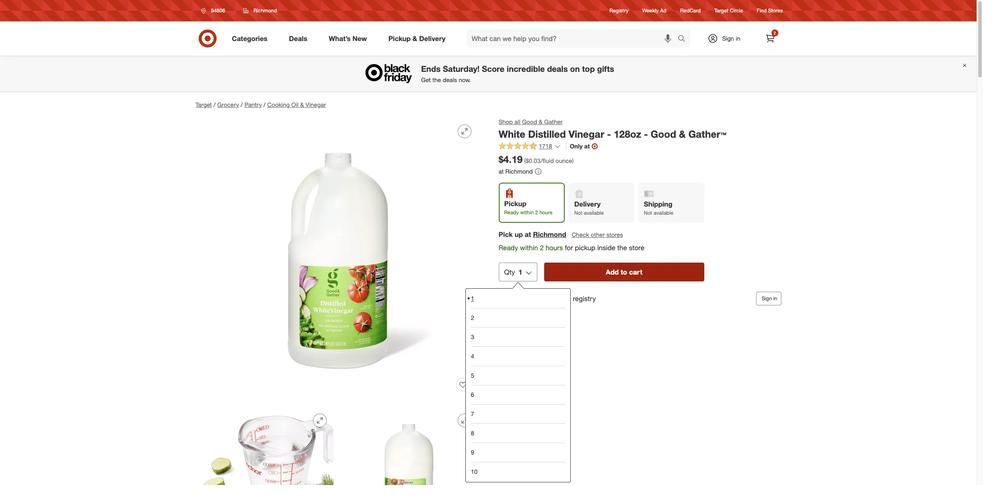 Task type: describe. For each thing, give the bounding box(es) containing it.
ends saturday! score incredible deals on top gifts get the deals now.
[[421, 64, 614, 84]]

1 inside the 1 2 3 4 5 6 7 8 9 10
[[471, 295, 474, 302]]

pickup for ready
[[504, 200, 526, 208]]

2 - from the left
[[644, 128, 648, 140]]

redcard link
[[680, 7, 701, 14]]

$0.03
[[526, 157, 541, 164]]

2 down richmond button
[[540, 243, 544, 252]]

7
[[471, 411, 474, 418]]

gifts
[[597, 64, 614, 74]]

/fluid
[[541, 157, 554, 164]]

richmond button
[[238, 3, 283, 18]]

$4.19 ( $0.03 /fluid ounce )
[[499, 153, 574, 165]]

1718
[[539, 142, 552, 150]]

redcard
[[680, 7, 701, 14]]

(
[[524, 157, 526, 164]]

target for target / grocery / pantry / cooking oil & vinegar
[[195, 101, 212, 108]]

target circle link
[[714, 7, 743, 14]]

deals
[[289, 34, 307, 43]]

for
[[565, 243, 573, 252]]

search
[[674, 35, 694, 43]]

pantry link
[[244, 101, 262, 108]]

9
[[471, 449, 474, 457]]

1 2 3 4 5 6 7 8 9 10
[[471, 295, 478, 476]]

2 inside the 1 2 3 4 5 6 7 8 9 10
[[471, 314, 474, 322]]

1 - from the left
[[607, 128, 611, 140]]

sign inside button
[[762, 296, 772, 302]]

in inside sign in link
[[736, 35, 740, 42]]

stores
[[768, 7, 783, 14]]

pickup & delivery link
[[381, 29, 456, 48]]

create or manage registry
[[516, 295, 596, 303]]

top
[[582, 64, 595, 74]]

stores
[[606, 231, 623, 238]]

now.
[[459, 76, 471, 84]]

in inside the sign in button
[[773, 296, 777, 302]]

5 link
[[471, 366, 565, 386]]

incredible
[[507, 64, 545, 74]]

find stores link
[[757, 7, 783, 14]]

to
[[621, 268, 627, 277]]

$4.19
[[499, 153, 523, 165]]

saturday!
[[443, 64, 480, 74]]

94806
[[211, 7, 225, 14]]

delivery inside delivery not available
[[574, 200, 601, 209]]

target / grocery / pantry / cooking oil & vinegar
[[195, 101, 326, 108]]

deals link
[[282, 29, 318, 48]]

8 link
[[471, 424, 565, 443]]

pickup ready within 2 hours
[[504, 200, 552, 216]]

delivery not available
[[574, 200, 604, 216]]

0 horizontal spatial sign
[[722, 35, 734, 42]]

not for delivery
[[574, 210, 583, 216]]

1 vertical spatial richmond
[[505, 168, 533, 175]]

8
[[471, 430, 474, 437]]

registry
[[573, 295, 596, 303]]

1 vertical spatial within
[[520, 243, 538, 252]]

0 horizontal spatial at
[[499, 168, 504, 175]]

white distilled vinegar - 128oz - good &#38; gather&#8482;, 2 of 6 image
[[195, 407, 333, 486]]

within inside the pickup ready within 2 hours
[[520, 210, 534, 216]]

1 vertical spatial 2 link
[[471, 308, 565, 328]]

weekly ad link
[[642, 7, 667, 14]]

richmond button
[[533, 230, 566, 240]]

shop all good & gather white distilled vinegar - 128oz - good & gather™
[[499, 118, 727, 140]]

sign in link
[[700, 29, 754, 48]]

grocery
[[217, 101, 239, 108]]

shop
[[499, 118, 513, 125]]

pickup for &
[[388, 34, 411, 43]]

3 / from the left
[[264, 101, 266, 108]]

available for shipping
[[654, 210, 673, 216]]

2 vertical spatial at
[[525, 230, 531, 239]]

only
[[570, 142, 583, 150]]

ready inside the pickup ready within 2 hours
[[504, 210, 519, 216]]

sign in button
[[756, 292, 781, 306]]

score
[[482, 64, 504, 74]]

2 vertical spatial richmond
[[533, 230, 566, 239]]

distilled
[[528, 128, 566, 140]]

what's
[[329, 34, 351, 43]]

sign in inside button
[[762, 296, 777, 302]]

richmond inside dropdown button
[[253, 7, 277, 14]]

pick up at richmond
[[499, 230, 566, 239]]

add to cart
[[606, 268, 642, 277]]

1 horizontal spatial 2 link
[[761, 29, 779, 48]]

white distilled vinegar - 128oz - good &#38; gather&#8482;, 3 of 6 image
[[340, 407, 478, 486]]

cooking
[[267, 101, 290, 108]]

)
[[572, 157, 574, 164]]

add to cart button
[[544, 263, 704, 282]]

weekly ad
[[642, 7, 667, 14]]

3
[[471, 334, 474, 341]]

manage
[[546, 295, 571, 303]]

1 vertical spatial hours
[[546, 243, 563, 252]]

check
[[572, 231, 589, 238]]

check other stores
[[572, 231, 623, 238]]

image gallery element
[[195, 118, 478, 486]]

check other stores button
[[571, 230, 623, 240]]

on
[[570, 64, 580, 74]]

available for delivery
[[584, 210, 604, 216]]

grocery link
[[217, 101, 239, 108]]

new
[[353, 34, 367, 43]]

0 horizontal spatial delivery
[[419, 34, 446, 43]]

oil
[[291, 101, 299, 108]]

target link
[[195, 101, 212, 108]]

0 vertical spatial sign in
[[722, 35, 740, 42]]

1 link
[[471, 289, 565, 308]]

categories
[[232, 34, 267, 43]]



Task type: vqa. For each thing, say whether or not it's contained in the screenshot.
on
yes



Task type: locate. For each thing, give the bounding box(es) containing it.
sign
[[722, 35, 734, 42], [762, 296, 772, 302]]

1 vertical spatial sign
[[762, 296, 772, 302]]

up
[[515, 230, 523, 239]]

vinegar right oil
[[306, 101, 326, 108]]

add
[[606, 268, 619, 277]]

ready
[[504, 210, 519, 216], [499, 243, 518, 252]]

pickup
[[575, 243, 595, 252]]

0 vertical spatial vinegar
[[306, 101, 326, 108]]

target
[[714, 7, 728, 14], [195, 101, 212, 108]]

vinegar
[[306, 101, 326, 108], [569, 128, 604, 140]]

1 horizontal spatial delivery
[[574, 200, 601, 209]]

1 horizontal spatial at
[[525, 230, 531, 239]]

0 horizontal spatial vinegar
[[306, 101, 326, 108]]

0 vertical spatial good
[[522, 118, 537, 125]]

3 link
[[471, 328, 565, 347]]

6 link
[[471, 386, 565, 405]]

2 down stores
[[774, 30, 776, 36]]

0 vertical spatial in
[[736, 35, 740, 42]]

2 horizontal spatial /
[[264, 101, 266, 108]]

- right 128oz
[[644, 128, 648, 140]]

/ right pantry link
[[264, 101, 266, 108]]

store
[[629, 243, 644, 252]]

2 horizontal spatial at
[[584, 142, 590, 150]]

not inside shipping not available
[[644, 210, 652, 216]]

at right only
[[584, 142, 590, 150]]

0 horizontal spatial not
[[574, 210, 583, 216]]

available up "check other stores"
[[584, 210, 604, 216]]

1 horizontal spatial deals
[[547, 64, 568, 74]]

1 horizontal spatial vinegar
[[569, 128, 604, 140]]

0 horizontal spatial -
[[607, 128, 611, 140]]

1 vertical spatial at
[[499, 168, 504, 175]]

0 horizontal spatial target
[[195, 101, 212, 108]]

good right all
[[522, 118, 537, 125]]

cooking oil & vinegar link
[[267, 101, 326, 108]]

0 horizontal spatial pickup
[[388, 34, 411, 43]]

categories link
[[225, 29, 278, 48]]

available
[[584, 210, 604, 216], [654, 210, 673, 216]]

4
[[471, 353, 474, 360]]

find stores
[[757, 7, 783, 14]]

within
[[520, 210, 534, 216], [520, 243, 538, 252]]

hours inside the pickup ready within 2 hours
[[539, 210, 552, 216]]

1 available from the left
[[584, 210, 604, 216]]

richmond up the for
[[533, 230, 566, 239]]

delivery
[[419, 34, 446, 43], [574, 200, 601, 209]]

1 horizontal spatial 1
[[518, 268, 522, 277]]

deals left now.
[[443, 76, 457, 84]]

0 horizontal spatial available
[[584, 210, 604, 216]]

1 vertical spatial vinegar
[[569, 128, 604, 140]]

1
[[518, 268, 522, 277], [471, 295, 474, 302]]

circle
[[730, 7, 743, 14]]

not up check
[[574, 210, 583, 216]]

1 vertical spatial good
[[651, 128, 676, 140]]

white distilled vinegar - 128oz - good &#38; gather&#8482;, 1 of 6 image
[[195, 118, 478, 400]]

ends
[[421, 64, 441, 74]]

2 available from the left
[[654, 210, 673, 216]]

6
[[471, 392, 474, 399]]

target left circle
[[714, 7, 728, 14]]

good
[[522, 118, 537, 125], [651, 128, 676, 140]]

0 vertical spatial within
[[520, 210, 534, 216]]

pick
[[499, 230, 513, 239]]

hours down richmond button
[[546, 243, 563, 252]]

at right up
[[525, 230, 531, 239]]

weekly
[[642, 7, 659, 14]]

at down $4.19
[[499, 168, 504, 175]]

deals left on
[[547, 64, 568, 74]]

1 not from the left
[[574, 210, 583, 216]]

pantry
[[244, 101, 262, 108]]

shipping not available
[[644, 200, 673, 216]]

get
[[421, 76, 431, 84]]

0 vertical spatial richmond
[[253, 7, 277, 14]]

1 vertical spatial the
[[617, 243, 627, 252]]

0 vertical spatial ready
[[504, 210, 519, 216]]

2 not from the left
[[644, 210, 652, 216]]

gather
[[544, 118, 563, 125]]

0 horizontal spatial 1
[[471, 295, 474, 302]]

1 horizontal spatial pickup
[[504, 200, 526, 208]]

vinegar inside shop all good & gather white distilled vinegar - 128oz - good & gather™
[[569, 128, 604, 140]]

cart
[[629, 268, 642, 277]]

registry link
[[610, 7, 629, 14]]

pickup up up
[[504, 200, 526, 208]]

hours up richmond button
[[539, 210, 552, 216]]

0 vertical spatial target
[[714, 7, 728, 14]]

1 horizontal spatial -
[[644, 128, 648, 140]]

available inside delivery not available
[[584, 210, 604, 216]]

0 vertical spatial hours
[[539, 210, 552, 216]]

1 vertical spatial 1
[[471, 295, 474, 302]]

in
[[736, 35, 740, 42], [773, 296, 777, 302]]

1 horizontal spatial target
[[714, 7, 728, 14]]

4 link
[[471, 347, 565, 366]]

/ right target link
[[214, 101, 216, 108]]

not for shipping
[[644, 210, 652, 216]]

inside
[[597, 243, 615, 252]]

gather™
[[688, 128, 727, 140]]

all
[[514, 118, 520, 125]]

1718 link
[[499, 142, 561, 152]]

qty
[[504, 268, 515, 277]]

1 vertical spatial target
[[195, 101, 212, 108]]

0 horizontal spatial /
[[214, 101, 216, 108]]

0 vertical spatial the
[[433, 76, 441, 84]]

target circle
[[714, 7, 743, 14]]

ready within 2 hours for pickup inside the store
[[499, 243, 644, 252]]

vinegar up only at at the right top of the page
[[569, 128, 604, 140]]

7 link
[[471, 405, 565, 424]]

not down shipping
[[644, 210, 652, 216]]

0 horizontal spatial in
[[736, 35, 740, 42]]

or
[[538, 295, 544, 303]]

2 up pick up at richmond on the top
[[535, 210, 538, 216]]

the right get
[[433, 76, 441, 84]]

pickup
[[388, 34, 411, 43], [504, 200, 526, 208]]

5
[[471, 372, 474, 380]]

0 vertical spatial sign
[[722, 35, 734, 42]]

- left 128oz
[[607, 128, 611, 140]]

available down shipping
[[654, 210, 673, 216]]

2 link down find stores link
[[761, 29, 779, 48]]

0 horizontal spatial deals
[[443, 76, 457, 84]]

pickup inside the pickup ready within 2 hours
[[504, 200, 526, 208]]

0 horizontal spatial the
[[433, 76, 441, 84]]

available inside shipping not available
[[654, 210, 673, 216]]

1 right qty at the bottom right of page
[[518, 268, 522, 277]]

/ left pantry link
[[241, 101, 243, 108]]

ready down pick
[[499, 243, 518, 252]]

sign in
[[722, 35, 740, 42], [762, 296, 777, 302]]

ready up pick
[[504, 210, 519, 216]]

delivery up check
[[574, 200, 601, 209]]

1 horizontal spatial sign
[[762, 296, 772, 302]]

1 horizontal spatial good
[[651, 128, 676, 140]]

1 vertical spatial in
[[773, 296, 777, 302]]

2 up '3'
[[471, 314, 474, 322]]

0 vertical spatial 2 link
[[761, 29, 779, 48]]

1 horizontal spatial not
[[644, 210, 652, 216]]

pickup right new
[[388, 34, 411, 43]]

create
[[516, 295, 536, 303]]

within up pick up at richmond on the top
[[520, 210, 534, 216]]

1 horizontal spatial sign in
[[762, 296, 777, 302]]

1 up '3'
[[471, 295, 474, 302]]

0 vertical spatial 1
[[518, 268, 522, 277]]

1 vertical spatial sign in
[[762, 296, 777, 302]]

2 link down create
[[471, 308, 565, 328]]

find
[[757, 7, 767, 14]]

0 vertical spatial pickup
[[388, 34, 411, 43]]

not inside delivery not available
[[574, 210, 583, 216]]

&
[[413, 34, 417, 43], [300, 101, 304, 108], [539, 118, 543, 125], [679, 128, 686, 140]]

pickup & delivery
[[388, 34, 446, 43]]

target for target circle
[[714, 7, 728, 14]]

search button
[[674, 29, 694, 50]]

hours
[[539, 210, 552, 216], [546, 243, 563, 252]]

2 inside the pickup ready within 2 hours
[[535, 210, 538, 216]]

delivery up ends
[[419, 34, 446, 43]]

1 horizontal spatial /
[[241, 101, 243, 108]]

10 link
[[471, 463, 565, 482]]

2 link
[[761, 29, 779, 48], [471, 308, 565, 328]]

1 vertical spatial pickup
[[504, 200, 526, 208]]

2
[[774, 30, 776, 36], [535, 210, 538, 216], [540, 243, 544, 252], [471, 314, 474, 322]]

richmond up categories link
[[253, 7, 277, 14]]

1 vertical spatial delivery
[[574, 200, 601, 209]]

only at
[[570, 142, 590, 150]]

1 vertical spatial deals
[[443, 76, 457, 84]]

at richmond
[[499, 168, 533, 175]]

0 vertical spatial deals
[[547, 64, 568, 74]]

0 vertical spatial at
[[584, 142, 590, 150]]

1 horizontal spatial the
[[617, 243, 627, 252]]

128oz
[[614, 128, 641, 140]]

0 horizontal spatial sign in
[[722, 35, 740, 42]]

what's new link
[[321, 29, 378, 48]]

1 horizontal spatial available
[[654, 210, 673, 216]]

richmond down ( on the top right of the page
[[505, 168, 533, 175]]

10
[[471, 469, 478, 476]]

the inside ends saturday! score incredible deals on top gifts get the deals now.
[[433, 76, 441, 84]]

within down pick up at richmond on the top
[[520, 243, 538, 252]]

good right 128oz
[[651, 128, 676, 140]]

the left the store
[[617, 243, 627, 252]]

qty 1
[[504, 268, 522, 277]]

ad
[[660, 7, 667, 14]]

target left "grocery"
[[195, 101, 212, 108]]

other
[[591, 231, 605, 238]]

registry
[[610, 7, 629, 14]]

0 horizontal spatial good
[[522, 118, 537, 125]]

0 vertical spatial delivery
[[419, 34, 446, 43]]

What can we help you find? suggestions appear below search field
[[467, 29, 680, 48]]

1 / from the left
[[214, 101, 216, 108]]

1 vertical spatial ready
[[499, 243, 518, 252]]

2 / from the left
[[241, 101, 243, 108]]

0 horizontal spatial 2 link
[[471, 308, 565, 328]]

1 horizontal spatial in
[[773, 296, 777, 302]]



